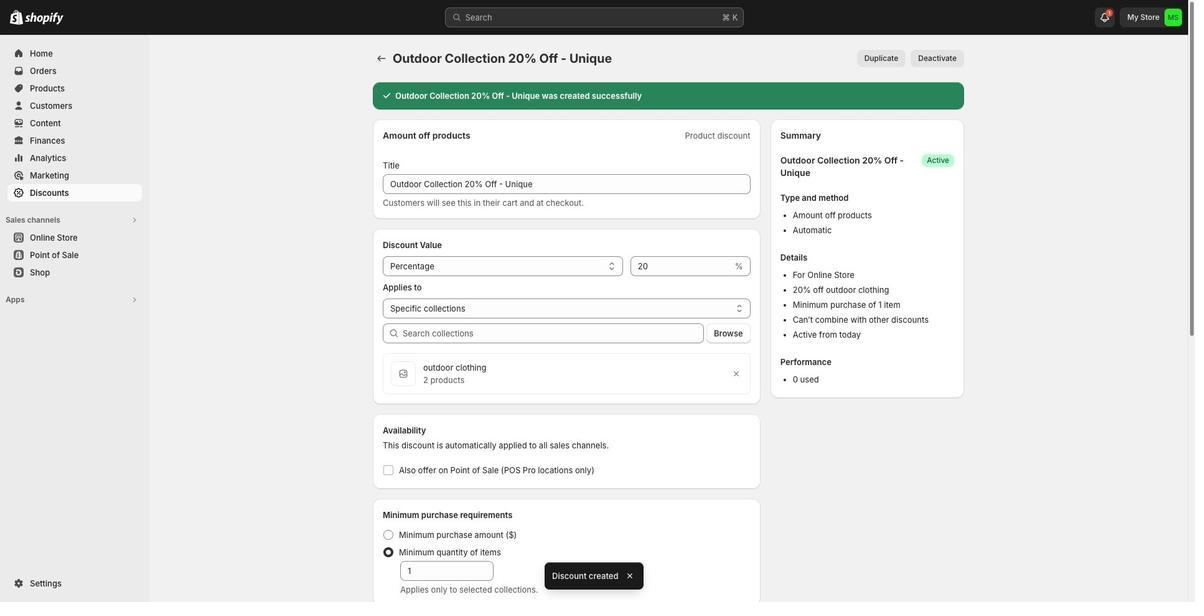Task type: describe. For each thing, give the bounding box(es) containing it.
Search collections text field
[[403, 324, 704, 344]]

shopify image
[[25, 12, 64, 25]]

shopify image
[[10, 10, 23, 25]]



Task type: vqa. For each thing, say whether or not it's contained in the screenshot.
customer to the middle
no



Task type: locate. For each thing, give the bounding box(es) containing it.
None text field
[[383, 174, 751, 194]]

my store image
[[1165, 9, 1183, 26]]

None text field
[[631, 257, 733, 277], [400, 562, 494, 582], [631, 257, 733, 277], [400, 562, 494, 582]]



